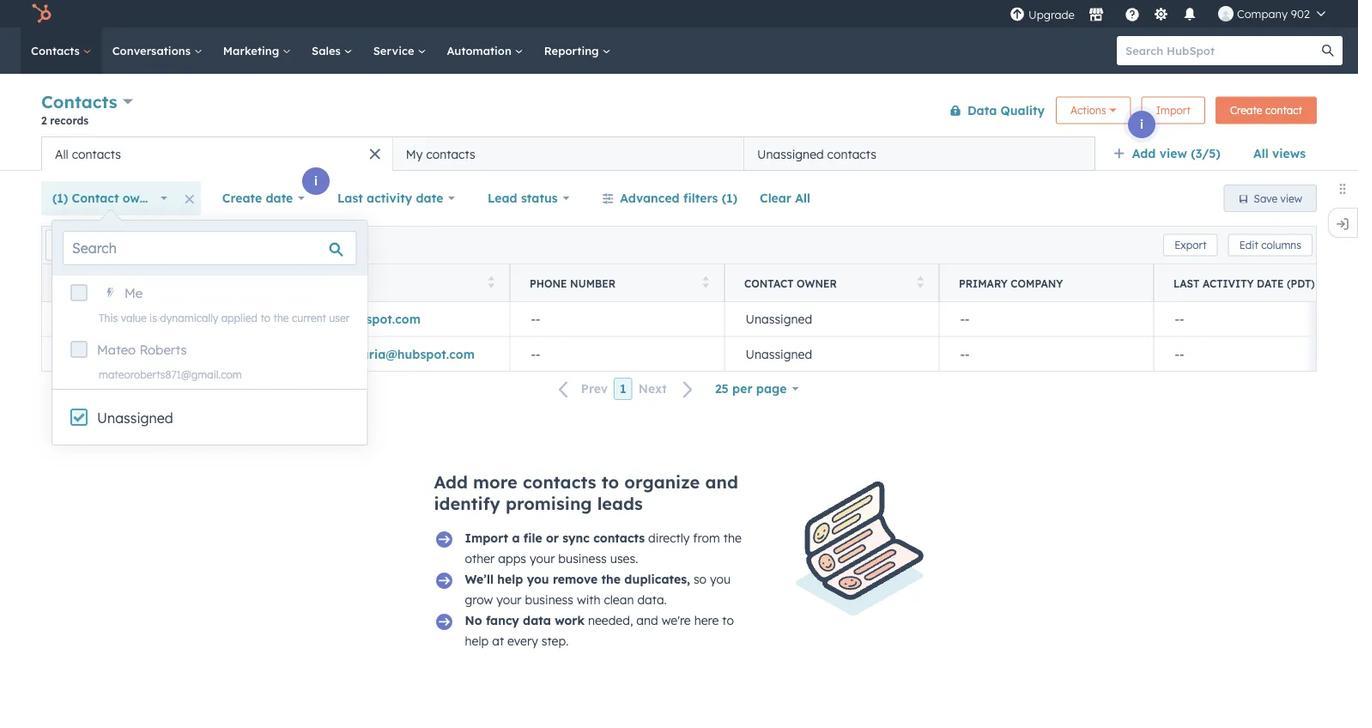 Task type: vqa. For each thing, say whether or not it's contained in the screenshot.
the topmost PERFORMANCE
no



Task type: locate. For each thing, give the bounding box(es) containing it.
sales
[[312, 43, 344, 58]]

i for middle i button
[[314, 173, 318, 188]]

0 horizontal spatial import
[[465, 531, 508, 546]]

2 vertical spatial to
[[722, 613, 734, 628]]

contacts up records at the left
[[41, 91, 117, 112]]

status
[[521, 191, 558, 206]]

maria johnson (sample contact) link
[[133, 346, 331, 361]]

1 vertical spatial last
[[1174, 277, 1200, 290]]

list box containing me
[[52, 276, 367, 389]]

to inside list box
[[260, 311, 271, 324]]

contact
[[72, 191, 119, 206], [744, 277, 794, 290]]

0 horizontal spatial all
[[55, 146, 68, 161]]

press to sort. element left contact owner
[[703, 276, 709, 291]]

1 vertical spatial contact
[[744, 277, 794, 290]]

0 horizontal spatial owner
[[123, 191, 160, 206]]

0 vertical spatial owner
[[123, 191, 160, 206]]

bh@hubspot.com link
[[316, 312, 421, 327]]

your
[[530, 551, 555, 566], [496, 592, 522, 607]]

view inside popup button
[[1160, 146, 1187, 161]]

all left views
[[1253, 146, 1269, 161]]

contacts inside 'popup button'
[[41, 91, 117, 112]]

this value is dynamically applied to the current user
[[99, 311, 350, 324]]

press to sort. element for contact owner
[[917, 276, 924, 291]]

press to sort. element left primary
[[917, 276, 924, 291]]

0 horizontal spatial press to sort. image
[[273, 276, 280, 288]]

to right here
[[722, 613, 734, 628]]

clear
[[760, 191, 791, 206]]

0 horizontal spatial the
[[273, 311, 289, 324]]

1 horizontal spatial contact
[[744, 277, 794, 290]]

and
[[705, 471, 738, 493], [636, 613, 658, 628]]

0 horizontal spatial and
[[636, 613, 658, 628]]

1 vertical spatial add
[[434, 471, 468, 493]]

contacts
[[31, 43, 83, 58], [41, 91, 117, 112]]

unassigned button up the page
[[725, 337, 939, 371]]

2 records
[[41, 114, 88, 127]]

contact) down the current
[[279, 346, 331, 361]]

the
[[273, 311, 289, 324], [723, 531, 742, 546], [601, 572, 621, 587]]

i left last activity date popup button
[[314, 173, 318, 188]]

i up add view (3/5) popup button at the right top of page
[[1140, 117, 1144, 132]]

upgrade
[[1028, 8, 1075, 22]]

import up add view (3/5)
[[1156, 104, 1191, 117]]

from
[[693, 531, 720, 546]]

25 per page
[[715, 381, 787, 396]]

your down file
[[530, 551, 555, 566]]

menu
[[1008, 0, 1338, 27]]

contact) left the user
[[277, 312, 329, 327]]

this
[[99, 311, 118, 324]]

0 vertical spatial contact
[[72, 191, 119, 206]]

create date button
[[211, 181, 316, 215]]

all for all contacts
[[55, 146, 68, 161]]

-- button for bh@hubspot.com
[[510, 302, 725, 337]]

--
[[531, 312, 540, 327], [960, 312, 970, 327], [1175, 312, 1184, 327], [531, 346, 540, 361], [960, 346, 970, 361], [1175, 346, 1184, 361]]

i for the bottom i button
[[79, 257, 82, 272]]

0 vertical spatial and
[[705, 471, 738, 493]]

4 press to sort. element from the left
[[917, 276, 924, 291]]

2 press to sort. image from the left
[[488, 276, 494, 288]]

2 horizontal spatial all
[[1253, 146, 1269, 161]]

1 horizontal spatial i
[[314, 173, 318, 188]]

last left the activity
[[337, 191, 363, 206]]

0 vertical spatial create
[[1230, 104, 1262, 117]]

view right save
[[1280, 192, 1302, 205]]

i down (1) contact owner
[[79, 257, 82, 272]]

add left more
[[434, 471, 468, 493]]

1 horizontal spatial you
[[710, 572, 731, 587]]

sync
[[563, 531, 590, 546]]

press to sort. element left phone
[[488, 276, 494, 291]]

1 unassigned button from the top
[[725, 302, 939, 337]]

reporting link
[[534, 27, 621, 74]]

1 press to sort. element from the left
[[273, 276, 280, 291]]

-- button up 1 at bottom
[[510, 337, 725, 371]]

import up other at the bottom of page
[[465, 531, 508, 546]]

import button
[[1142, 97, 1205, 124]]

list box
[[52, 276, 367, 389]]

fancy
[[486, 613, 519, 628]]

1 horizontal spatial date
[[416, 191, 443, 206]]

1 horizontal spatial last
[[1174, 277, 1200, 290]]

data
[[967, 103, 997, 118]]

the left the current
[[273, 311, 289, 324]]

name
[[96, 277, 127, 290]]

2 horizontal spatial i button
[[1128, 111, 1156, 138]]

2 vertical spatial i
[[79, 257, 82, 272]]

press to sort. element for phone number
[[703, 276, 709, 291]]

is
[[149, 311, 157, 324]]

press to sort. image left 'email'
[[273, 276, 280, 288]]

0 horizontal spatial your
[[496, 592, 522, 607]]

unassigned up the page
[[746, 346, 812, 361]]

1 date from the left
[[266, 191, 293, 206]]

contacts
[[72, 146, 121, 161], [426, 146, 475, 161], [827, 146, 876, 161], [523, 471, 596, 493], [593, 531, 645, 546]]

0 horizontal spatial contact
[[72, 191, 119, 206]]

press to sort. image left primary
[[917, 276, 924, 288]]

brian halligan (sample contact) link
[[133, 312, 329, 327]]

1 vertical spatial (sample
[[226, 346, 276, 361]]

create left contact at right top
[[1230, 104, 1262, 117]]

(sample for johnson
[[226, 346, 276, 361]]

2 (1) from the left
[[722, 191, 737, 206]]

1 vertical spatial your
[[496, 592, 522, 607]]

(1)
[[52, 191, 68, 206], [722, 191, 737, 206]]

last activity date
[[337, 191, 443, 206]]

your inside so you grow your business with clean data.
[[496, 592, 522, 607]]

(sample down applied on the left of the page
[[226, 346, 276, 361]]

3 press to sort. image from the left
[[917, 276, 924, 288]]

page
[[756, 381, 787, 396]]

data
[[523, 613, 551, 628]]

next
[[638, 381, 667, 396]]

roberts
[[139, 342, 187, 358]]

unassigned inside button
[[757, 146, 824, 161]]

2 press to sort. element from the left
[[488, 276, 494, 291]]

1 vertical spatial to
[[602, 471, 619, 493]]

no fancy data work
[[465, 613, 585, 628]]

me
[[124, 285, 143, 301]]

-- button down number
[[510, 302, 725, 337]]

the right from
[[723, 531, 742, 546]]

to left organize
[[602, 471, 619, 493]]

create inside 'popup button'
[[222, 191, 262, 206]]

2 -- button from the top
[[510, 337, 725, 371]]

1 horizontal spatial the
[[601, 572, 621, 587]]

i button up add view (3/5)
[[1128, 111, 1156, 138]]

add for add view (3/5)
[[1132, 146, 1156, 161]]

1 vertical spatial contact)
[[279, 346, 331, 361]]

press to sort. image left phone
[[488, 276, 494, 288]]

you right so
[[710, 572, 731, 587]]

0 horizontal spatial last
[[337, 191, 363, 206]]

0 vertical spatial i
[[1140, 117, 1144, 132]]

mateo
[[97, 342, 136, 358]]

reporting
[[544, 43, 602, 58]]

1 vertical spatial business
[[525, 592, 573, 607]]

and up from
[[705, 471, 738, 493]]

the up clean on the bottom left of the page
[[601, 572, 621, 587]]

1 horizontal spatial add
[[1132, 146, 1156, 161]]

0 horizontal spatial add
[[434, 471, 468, 493]]

i button left name
[[67, 251, 94, 278]]

2 unassigned button from the top
[[725, 337, 939, 371]]

(sample up maria johnson (sample contact)
[[224, 312, 273, 327]]

needed, and we're here to help at every step.
[[465, 613, 734, 649]]

leads
[[597, 493, 643, 514]]

add down import button
[[1132, 146, 1156, 161]]

(1) inside button
[[722, 191, 737, 206]]

company 902
[[1237, 6, 1310, 21]]

press to sort. element
[[273, 276, 280, 291], [488, 276, 494, 291], [703, 276, 709, 291], [917, 276, 924, 291]]

per
[[732, 381, 752, 396]]

25
[[715, 381, 729, 396]]

hubspot link
[[21, 3, 64, 24]]

view left (3/5)
[[1160, 146, 1187, 161]]

1 vertical spatial owner
[[797, 277, 837, 290]]

identify
[[434, 493, 500, 514]]

contact) for bh@hubspot.com
[[277, 312, 329, 327]]

create for create date
[[222, 191, 262, 206]]

unassigned contacts
[[757, 146, 876, 161]]

1 vertical spatial help
[[465, 634, 489, 649]]

contacts for my contacts
[[426, 146, 475, 161]]

more
[[473, 471, 517, 493]]

0 vertical spatial your
[[530, 551, 555, 566]]

create inside button
[[1230, 104, 1262, 117]]

1 horizontal spatial (1)
[[722, 191, 737, 206]]

0 horizontal spatial date
[[266, 191, 293, 206]]

service link
[[363, 27, 436, 74]]

mateoroberts871@gmail.com
[[99, 368, 242, 381]]

unassigned up the clear all
[[757, 146, 824, 161]]

(sample
[[224, 312, 273, 327], [226, 346, 276, 361]]

3 press to sort. element from the left
[[703, 276, 709, 291]]

view for save
[[1280, 192, 1302, 205]]

your up fancy on the left bottom
[[496, 592, 522, 607]]

1 horizontal spatial help
[[497, 572, 523, 587]]

1 vertical spatial create
[[222, 191, 262, 206]]

step.
[[541, 634, 569, 649]]

help down apps
[[497, 572, 523, 587]]

create contact button
[[1216, 97, 1317, 124]]

1 (1) from the left
[[52, 191, 68, 206]]

business up we'll help you remove the duplicates,
[[558, 551, 607, 566]]

1 vertical spatial import
[[465, 531, 508, 546]]

(1) contact owner
[[52, 191, 160, 206]]

1 vertical spatial view
[[1280, 192, 1302, 205]]

help down no
[[465, 634, 489, 649]]

and down data.
[[636, 613, 658, 628]]

1 horizontal spatial press to sort. image
[[488, 276, 494, 288]]

contacts inside add more contacts to organize and identify promising leads
[[523, 471, 596, 493]]

0 horizontal spatial i
[[79, 257, 82, 272]]

business up data
[[525, 592, 573, 607]]

1 horizontal spatial your
[[530, 551, 555, 566]]

1 horizontal spatial create
[[1230, 104, 1262, 117]]

add inside popup button
[[1132, 146, 1156, 161]]

1 horizontal spatial view
[[1280, 192, 1302, 205]]

create for create contact
[[1230, 104, 1262, 117]]

press to sort. element left 'email'
[[273, 276, 280, 291]]

-- button
[[510, 302, 725, 337], [510, 337, 725, 371]]

1 horizontal spatial to
[[602, 471, 619, 493]]

Search search field
[[63, 231, 357, 265]]

0 vertical spatial the
[[273, 311, 289, 324]]

0 vertical spatial add
[[1132, 146, 1156, 161]]

the inside list box
[[273, 311, 289, 324]]

0 vertical spatial to
[[260, 311, 271, 324]]

primary
[[959, 277, 1008, 290]]

last inside popup button
[[337, 191, 363, 206]]

i button right create date
[[302, 167, 330, 195]]

(3/5)
[[1191, 146, 1221, 161]]

-- button for emailmaria@hubspot.com
[[510, 337, 725, 371]]

Search HubSpot search field
[[1117, 36, 1327, 65]]

you inside so you grow your business with clean data.
[[710, 572, 731, 587]]

marketplaces button
[[1078, 0, 1114, 27]]

contact right press to sort. image
[[744, 277, 794, 290]]

2 horizontal spatial to
[[722, 613, 734, 628]]

0 horizontal spatial create
[[222, 191, 262, 206]]

1 horizontal spatial import
[[1156, 104, 1191, 117]]

uses.
[[610, 551, 638, 566]]

you
[[527, 572, 549, 587], [710, 572, 731, 587]]

to inside add more contacts to organize and identify promising leads
[[602, 471, 619, 493]]

press to sort. element for email
[[488, 276, 494, 291]]

company
[[1237, 6, 1288, 21]]

2 horizontal spatial press to sort. image
[[917, 276, 924, 288]]

to inside needed, and we're here to help at every step.
[[722, 613, 734, 628]]

2 date from the left
[[416, 191, 443, 206]]

no
[[465, 613, 482, 628]]

menu containing company 902
[[1008, 0, 1338, 27]]

unassigned button for emailmaria@hubspot.com
[[725, 337, 939, 371]]

0 vertical spatial contact)
[[277, 312, 329, 327]]

business inside so you grow your business with clean data.
[[525, 592, 573, 607]]

phone
[[530, 277, 567, 290]]

0 horizontal spatial view
[[1160, 146, 1187, 161]]

all contacts
[[55, 146, 121, 161]]

0 vertical spatial import
[[1156, 104, 1191, 117]]

contact down 'all contacts'
[[72, 191, 119, 206]]

0 vertical spatial business
[[558, 551, 607, 566]]

dynamically
[[160, 311, 218, 324]]

0 horizontal spatial to
[[260, 311, 271, 324]]

primary company column header
[[939, 264, 1155, 302]]

2 you from the left
[[710, 572, 731, 587]]

date right the activity
[[416, 191, 443, 206]]

1 vertical spatial contacts
[[41, 91, 117, 112]]

add more contacts to organize and identify promising leads
[[434, 471, 738, 514]]

view inside button
[[1280, 192, 1302, 205]]

all views
[[1253, 146, 1306, 161]]

marketplaces image
[[1088, 8, 1104, 23]]

date down the all contacts button
[[266, 191, 293, 206]]

help inside needed, and we're here to help at every step.
[[465, 634, 489, 649]]

1 horizontal spatial and
[[705, 471, 738, 493]]

you left remove
[[527, 572, 549, 587]]

1 vertical spatial the
[[723, 531, 742, 546]]

0 vertical spatial last
[[337, 191, 363, 206]]

add inside add more contacts to organize and identify promising leads
[[434, 471, 468, 493]]

0 horizontal spatial help
[[465, 634, 489, 649]]

to right applied on the left of the page
[[260, 311, 271, 324]]

0 vertical spatial i button
[[1128, 111, 1156, 138]]

(1) right the filters on the right top of page
[[722, 191, 737, 206]]

2 horizontal spatial the
[[723, 531, 742, 546]]

we're
[[662, 613, 691, 628]]

notifications image
[[1182, 8, 1197, 23]]

1 -- button from the top
[[510, 302, 725, 337]]

i button
[[1128, 111, 1156, 138], [302, 167, 330, 195], [67, 251, 94, 278]]

0 vertical spatial (sample
[[224, 312, 273, 327]]

i for i button to the top
[[1140, 117, 1144, 132]]

import inside button
[[1156, 104, 1191, 117]]

emailmaria@hubspot.com link
[[316, 346, 475, 361]]

unassigned button down contact owner
[[725, 302, 939, 337]]

contact
[[1265, 104, 1302, 117]]

0 horizontal spatial (1)
[[52, 191, 68, 206]]

1 button
[[614, 378, 632, 400]]

owner inside popup button
[[123, 191, 160, 206]]

1 vertical spatial and
[[636, 613, 658, 628]]

1 horizontal spatial i button
[[302, 167, 330, 195]]

contacts inside button
[[426, 146, 475, 161]]

(1) down 'all contacts'
[[52, 191, 68, 206]]

last down export
[[1174, 277, 1200, 290]]

0 horizontal spatial you
[[527, 572, 549, 587]]

contacts down hubspot link
[[31, 43, 83, 58]]

1 vertical spatial i
[[314, 173, 318, 188]]

1 horizontal spatial owner
[[797, 277, 837, 290]]

all right clear
[[795, 191, 810, 206]]

0 horizontal spatial i button
[[67, 251, 94, 278]]

create down the all contacts button
[[222, 191, 262, 206]]

directly from the other apps your business uses.
[[465, 531, 742, 566]]

last
[[337, 191, 363, 206], [1174, 277, 1200, 290]]

2 horizontal spatial i
[[1140, 117, 1144, 132]]

all down 2 records at the left top of page
[[55, 146, 68, 161]]

press to sort. image
[[273, 276, 280, 288], [488, 276, 494, 288], [917, 276, 924, 288]]

contact)
[[277, 312, 329, 327], [279, 346, 331, 361]]

contacts for unassigned contacts
[[827, 146, 876, 161]]

0 vertical spatial view
[[1160, 146, 1187, 161]]



Task type: describe. For each thing, give the bounding box(es) containing it.
25 per page button
[[704, 372, 810, 406]]

brian
[[133, 312, 165, 327]]

(1) inside popup button
[[52, 191, 68, 206]]

records
[[50, 114, 88, 127]]

0 vertical spatial contacts
[[31, 43, 83, 58]]

columns
[[1261, 239, 1301, 252]]

lead
[[488, 191, 517, 206]]

emailmaria@hubspot.com
[[316, 346, 475, 361]]

search image
[[1322, 45, 1334, 57]]

contact inside popup button
[[72, 191, 119, 206]]

1 you from the left
[[527, 572, 549, 587]]

press to sort. image
[[703, 276, 709, 288]]

create contact
[[1230, 104, 1302, 117]]

prev button
[[548, 378, 614, 400]]

import for import a file or sync contacts
[[465, 531, 508, 546]]

halligan
[[169, 312, 220, 327]]

2 vertical spatial the
[[601, 572, 621, 587]]

export
[[1175, 239, 1207, 252]]

remove
[[553, 572, 598, 587]]

press to sort. image for email
[[488, 276, 494, 288]]

advanced filters (1)
[[620, 191, 737, 206]]

and inside needed, and we're here to help at every step.
[[636, 613, 658, 628]]

primary company
[[959, 277, 1063, 290]]

contacts button
[[41, 89, 133, 114]]

brian halligan (sample contact)
[[133, 312, 329, 327]]

1 press to sort. image from the left
[[273, 276, 280, 288]]

902
[[1291, 6, 1310, 21]]

last activity date button
[[326, 181, 466, 215]]

all contacts button
[[41, 136, 393, 171]]

1 vertical spatial i button
[[302, 167, 330, 195]]

unassigned contacts button
[[744, 136, 1095, 171]]

bh@hubspot.com
[[316, 312, 421, 327]]

value
[[121, 311, 147, 324]]

settings link
[[1150, 5, 1172, 23]]

automation
[[447, 43, 515, 58]]

last for last activity date (pdt)
[[1174, 277, 1200, 290]]

unassigned button for bh@hubspot.com
[[725, 302, 939, 337]]

grow
[[465, 592, 493, 607]]

unassigned down contact owner
[[746, 312, 812, 327]]

data quality
[[967, 103, 1045, 118]]

bh@hubspot.com button
[[295, 302, 510, 337]]

applied
[[221, 311, 258, 324]]

all for all views
[[1253, 146, 1269, 161]]

contact owner
[[744, 277, 837, 290]]

import for import
[[1156, 104, 1191, 117]]

organize
[[624, 471, 700, 493]]

service
[[373, 43, 418, 58]]

date inside 'popup button'
[[266, 191, 293, 206]]

upgrade image
[[1010, 7, 1025, 23]]

business inside directly from the other apps your business uses.
[[558, 551, 607, 566]]

contacts link
[[21, 27, 102, 74]]

add view (3/5) button
[[1102, 136, 1242, 171]]

edit
[[1239, 239, 1258, 252]]

contacts for all contacts
[[72, 146, 121, 161]]

lead status
[[488, 191, 558, 206]]

last for last activity date
[[337, 191, 363, 206]]

at
[[492, 634, 504, 649]]

press to sort. image for contact owner
[[917, 276, 924, 288]]

2 vertical spatial i button
[[67, 251, 94, 278]]

your inside directly from the other apps your business uses.
[[530, 551, 555, 566]]

activity
[[367, 191, 412, 206]]

save
[[1254, 192, 1278, 205]]

1
[[620, 381, 626, 396]]

save view button
[[1224, 185, 1317, 212]]

company
[[1011, 277, 1063, 290]]

hubspot image
[[31, 3, 52, 24]]

my
[[406, 146, 423, 161]]

my contacts
[[406, 146, 475, 161]]

unassigned down mateoroberts871@gmail.com
[[97, 409, 173, 427]]

data quality button
[[938, 93, 1046, 127]]

here
[[694, 613, 719, 628]]

other
[[465, 551, 495, 566]]

and inside add more contacts to organize and identify promising leads
[[705, 471, 738, 493]]

(1) contact owner button
[[41, 181, 178, 215]]

so
[[694, 572, 707, 587]]

data.
[[637, 592, 667, 607]]

quality
[[1001, 103, 1045, 118]]

filters
[[683, 191, 718, 206]]

settings image
[[1153, 7, 1169, 23]]

phone number
[[530, 277, 616, 290]]

add for add more contacts to organize and identify promising leads
[[434, 471, 468, 493]]

edit columns
[[1239, 239, 1301, 252]]

directly
[[648, 531, 690, 546]]

add view (3/5)
[[1132, 146, 1221, 161]]

pagination navigation
[[548, 378, 704, 400]]

advanced
[[620, 191, 680, 206]]

file
[[524, 531, 542, 546]]

maria
[[133, 346, 168, 361]]

marketing link
[[213, 27, 301, 74]]

date inside popup button
[[416, 191, 443, 206]]

(sample for halligan
[[224, 312, 273, 327]]

a
[[512, 531, 520, 546]]

the inside directly from the other apps your business uses.
[[723, 531, 742, 546]]

conversations link
[[102, 27, 213, 74]]

actions button
[[1056, 97, 1131, 124]]

0 vertical spatial help
[[497, 572, 523, 587]]

help button
[[1118, 0, 1147, 27]]

sales link
[[301, 27, 363, 74]]

needed,
[[588, 613, 633, 628]]

1 horizontal spatial all
[[795, 191, 810, 206]]

email
[[315, 277, 349, 290]]

marketing
[[223, 43, 282, 58]]

mateo roberts image
[[1218, 6, 1234, 21]]

last activity date (pdt)
[[1174, 277, 1315, 290]]

Search name, phone, email addresses, or company search field
[[45, 230, 248, 261]]

save view
[[1254, 192, 1302, 205]]

help image
[[1125, 8, 1140, 23]]

duplicates,
[[624, 572, 690, 587]]

views
[[1272, 146, 1306, 161]]

create date
[[222, 191, 293, 206]]

contacts banner
[[41, 88, 1317, 136]]

emailmaria@hubspot.com button
[[295, 337, 510, 371]]

clear all button
[[749, 181, 822, 215]]

user
[[329, 311, 350, 324]]

advanced filters (1) button
[[591, 181, 749, 215]]

view for add
[[1160, 146, 1187, 161]]

maria johnson (sample contact)
[[133, 346, 331, 361]]

all views link
[[1242, 136, 1317, 171]]

contact) for emailmaria@hubspot.com
[[279, 346, 331, 361]]



